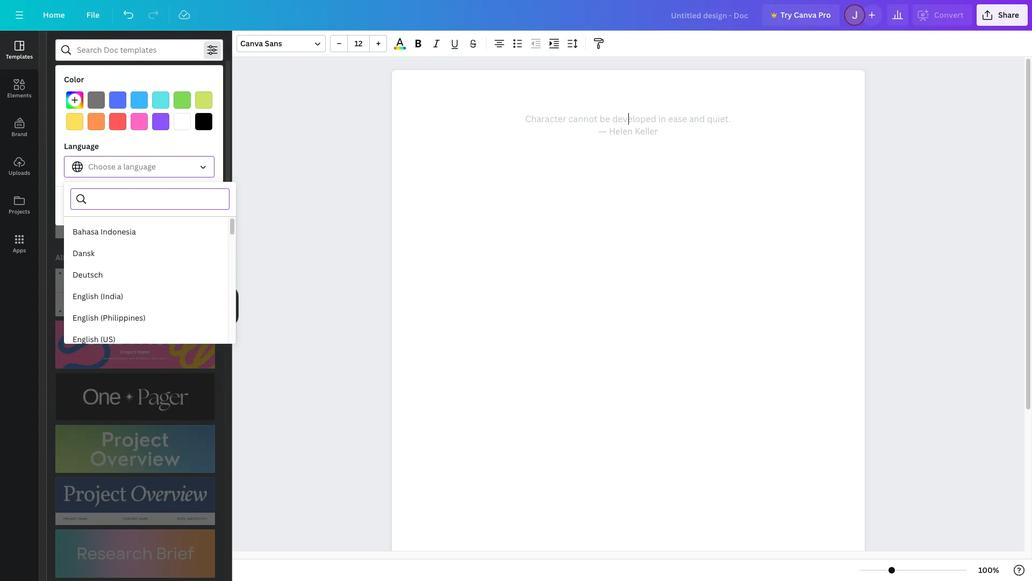 Task type: locate. For each thing, give the bounding box(es) containing it.
elements button
[[0, 69, 39, 108]]

english inside english (philippines) button
[[73, 313, 99, 323]]

templates
[[72, 143, 109, 153]]

cover
[[205, 73, 226, 83]]

green
[[109, 73, 131, 83]]

language
[[64, 141, 99, 151]]

event/business proposal professional docs banner in beige dark brown warm classic style image
[[55, 268, 215, 316]]

doc templates
[[55, 143, 109, 153]]

brand
[[11, 130, 27, 138]]

pink image
[[131, 113, 148, 130], [131, 113, 148, 130]]

project overview/one-pager professional docs banner in blue white traditional corporate style image
[[55, 477, 215, 525]]

english up english (us)
[[73, 313, 99, 323]]

Yellow button
[[66, 113, 83, 130]]

royal blue image
[[109, 91, 126, 109]]

all
[[139, 201, 148, 211]]

3 english from the top
[[73, 334, 99, 344]]

share
[[999, 10, 1020, 20]]

english (india)
[[73, 291, 123, 301]]

file
[[86, 10, 100, 20]]

language
[[123, 161, 156, 172]]

docs.
[[156, 115, 173, 124]]

canva left sans
[[240, 38, 263, 48]]

royal blue image
[[109, 91, 126, 109]]

doc
[[55, 143, 70, 153]]

project overview docs banner in light green blue vibrant professional style image
[[55, 425, 215, 473]]

1 vertical spatial english
[[73, 313, 99, 323]]

results
[[67, 252, 92, 263]]

add a new color image
[[66, 91, 83, 109]]

you
[[115, 105, 128, 115]]

turquoise blue image
[[152, 91, 169, 109]]

(0)
[[150, 201, 160, 211]]

Lime button
[[195, 91, 213, 109]]

0 vertical spatial english
[[73, 291, 99, 301]]

light blue image
[[131, 91, 148, 109]]

dansk
[[73, 248, 95, 258]]

english down deutsch
[[73, 291, 99, 301]]

english inside english (us) button
[[73, 334, 99, 344]]

english (us) option
[[64, 329, 228, 350]]

before
[[88, 105, 113, 115]]

cover letter
[[205, 73, 248, 83]]

orange image
[[88, 113, 105, 130]]

Black button
[[195, 113, 213, 130]]

canva
[[795, 10, 817, 20], [240, 38, 263, 48]]

planner button
[[55, 67, 98, 89]]

100% button
[[972, 562, 1007, 579]]

bahasa indonesia option
[[64, 221, 228, 243]]

convert button
[[913, 4, 973, 26]]

try canva pro button
[[763, 4, 840, 26]]

color range image
[[394, 47, 406, 49]]

canva sans
[[240, 38, 282, 48]]

2 vertical spatial english
[[73, 334, 99, 344]]

– – number field
[[351, 38, 366, 48]]

Purple button
[[152, 113, 169, 130]]

file button
[[78, 4, 108, 26]]

choose
[[88, 161, 116, 172]]

2 english from the top
[[73, 313, 99, 323]]

purple image
[[152, 113, 169, 130], [152, 113, 169, 130]]

group
[[330, 35, 387, 52]]

convert
[[935, 10, 965, 20]]

canva right the try on the top right of page
[[795, 10, 817, 20]]

(philippines)
[[100, 313, 146, 323]]

1 horizontal spatial canva
[[795, 10, 817, 20]]

sans
[[265, 38, 282, 48]]

lime image
[[195, 91, 213, 109]]

research brief doc in orange teal pink soft pastels style image
[[121, 159, 183, 238]]

clear
[[118, 201, 138, 211]]

Search Doc templates search field
[[77, 40, 202, 60]]

white image
[[174, 113, 191, 130]]

None search field
[[92, 189, 223, 209]]

0 horizontal spatial canva
[[240, 38, 263, 48]]

letter
[[228, 73, 248, 83]]

coral red image
[[109, 113, 126, 130], [109, 113, 126, 130]]

home link
[[34, 4, 74, 26]]

Pink button
[[131, 113, 148, 130]]

templates
[[6, 53, 33, 60]]

(india)
[[100, 291, 123, 301]]

main menu bar
[[0, 0, 1033, 31]]

Light blue button
[[131, 91, 148, 109]]

None text field
[[392, 70, 865, 581]]

get
[[88, 115, 99, 124]]

brand button
[[0, 108, 39, 147]]

clear all (0) button
[[64, 195, 215, 217]]

inside
[[113, 115, 132, 124]]

english left '(us)'
[[73, 334, 99, 344]]

1 vertical spatial canva
[[240, 38, 263, 48]]

turquoise blue image
[[152, 91, 169, 109]]

Language button
[[64, 156, 215, 178]]

project overview/one-pager professional docs banner in pink dark blue yellow playful abstract style image
[[55, 321, 215, 369]]

bahasa indonesia
[[73, 227, 136, 237]]

elements
[[7, 91, 32, 99]]

english inside english (india) button
[[73, 291, 99, 301]]

1 english from the top
[[73, 291, 99, 301]]

all results
[[55, 252, 92, 263]]

project overview/one-pager professional docs banner in black white sleek monochrome style image
[[55, 373, 215, 421]]

color option group
[[64, 89, 215, 132]]

Orange button
[[88, 113, 105, 130]]

bahasa indonesia button
[[64, 221, 228, 243]]

cover letter button
[[198, 67, 255, 89]]

english
[[73, 291, 99, 301], [73, 313, 99, 323], [73, 334, 99, 344]]

0 vertical spatial canva
[[795, 10, 817, 20]]

english (philippines) button
[[64, 307, 228, 329]]

deutsch
[[73, 270, 103, 280]]

grass green image
[[174, 91, 191, 109], [174, 91, 191, 109]]



Task type: describe. For each thing, give the bounding box(es) containing it.
#737373 image
[[88, 91, 105, 109]]

hide image
[[232, 280, 239, 332]]

english for english (philippines)
[[73, 313, 99, 323]]

color
[[64, 74, 84, 84]]

try
[[781, 10, 793, 20]]

light blue image
[[131, 91, 148, 109]]

#737373 button
[[88, 91, 105, 109]]

english (us)
[[73, 334, 116, 344]]

Coral red button
[[109, 113, 126, 130]]

dig
[[130, 105, 141, 115]]

white image
[[174, 113, 191, 130]]

dansk option
[[64, 243, 228, 264]]

clear all (0)
[[118, 201, 160, 211]]

green button
[[102, 67, 138, 89]]

creative brief doc in black and white grey editorial style image
[[187, 159, 249, 238]]

Royal blue button
[[109, 91, 126, 109]]

canva inside popup button
[[240, 38, 263, 48]]

black image
[[195, 113, 213, 130]]

canva sans button
[[237, 35, 326, 52]]

tips
[[133, 115, 145, 124]]

our
[[101, 115, 112, 124]]

Design title text field
[[663, 4, 759, 26]]

apps
[[13, 246, 26, 254]]

uploads button
[[0, 147, 39, 186]]

deutsch option
[[64, 264, 228, 286]]

orange image
[[88, 113, 105, 130]]

(us)
[[100, 334, 116, 344]]

language list box
[[64, 221, 228, 581]]

in...
[[143, 105, 156, 115]]

bahasa
[[73, 227, 99, 237]]

english for english (india)
[[73, 291, 99, 301]]

White button
[[174, 113, 191, 130]]

english (india) option
[[64, 286, 228, 307]]

before you dig in... get our inside tips on docs.
[[88, 105, 173, 124]]

a
[[117, 161, 122, 172]]

pro
[[819, 10, 832, 20]]

Grass green button
[[174, 91, 191, 109]]

one pager doc in black and white blue light blue classic professional style image
[[55, 159, 117, 238]]

all
[[55, 252, 65, 263]]

indonesia
[[101, 227, 136, 237]]

on
[[147, 115, 155, 124]]

one pager
[[149, 73, 186, 83]]

canva inside button
[[795, 10, 817, 20]]

one
[[149, 73, 164, 83]]

uploads
[[9, 169, 30, 176]]

black image
[[195, 113, 213, 130]]

projects
[[9, 208, 30, 215]]

side panel tab list
[[0, 31, 39, 263]]

english for english (us)
[[73, 334, 99, 344]]

add a new color image
[[66, 91, 83, 109]]

lime image
[[195, 91, 213, 109]]

home
[[43, 10, 65, 20]]

doc templates button
[[54, 137, 110, 159]]

dansk button
[[64, 243, 228, 264]]

pager
[[166, 73, 186, 83]]

english (philippines)
[[73, 313, 146, 323]]

#737373 image
[[88, 91, 105, 109]]

templates button
[[0, 31, 39, 69]]

english (us) button
[[64, 329, 228, 350]]

research brief docs banner in orange teal pink soft pastels style image
[[55, 530, 215, 578]]

share button
[[978, 4, 1029, 26]]

100%
[[979, 565, 1000, 575]]

one pager button
[[142, 67, 193, 89]]

yellow image
[[66, 113, 83, 130]]

projects button
[[0, 186, 39, 224]]

deutsch button
[[64, 264, 228, 286]]

Turquoise blue button
[[152, 91, 169, 109]]

english (philippines) option
[[64, 307, 228, 329]]

yellow image
[[66, 113, 83, 130]]

choose a language
[[88, 161, 156, 172]]

try canva pro
[[781, 10, 832, 20]]

planner
[[62, 73, 91, 83]]

english (india) button
[[64, 286, 228, 307]]

apps button
[[0, 224, 39, 263]]



Task type: vqa. For each thing, say whether or not it's contained in the screenshot.
Try Canva Pro
yes



